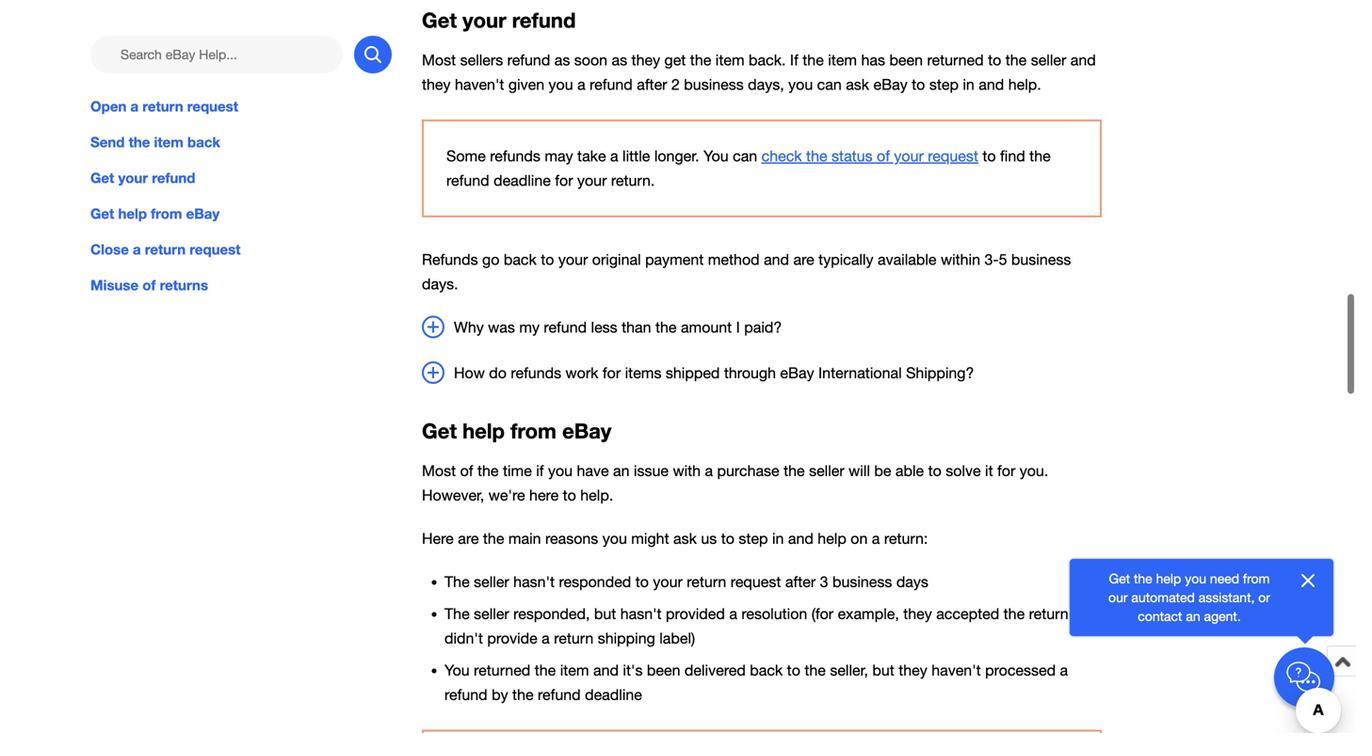 Task type: describe. For each thing, give the bounding box(es) containing it.
you returned the item and it's been delivered back to the seller, but they haven't processed a refund by the refund deadline
[[445, 662, 1068, 704]]

the for the seller hasn't responded to your return request after 3 business days
[[445, 574, 470, 591]]

refund up given
[[507, 51, 550, 69]]

get your refund link
[[90, 168, 392, 189]]

some refunds may take a little longer. you can check the status of your request
[[446, 147, 979, 165]]

and inside you returned the item and it's been delivered back to the seller, but they haven't processed a refund by the refund deadline
[[593, 662, 619, 680]]

they inside you returned the item and it's been delivered back to the seller, but they haven't processed a refund by the refund deadline
[[899, 662, 928, 680]]

0 horizontal spatial are
[[458, 530, 479, 548]]

resolution
[[742, 606, 807, 623]]

purchase
[[717, 462, 780, 480]]

1 as from the left
[[555, 51, 570, 69]]

misuse of returns
[[90, 277, 208, 294]]

assistant,
[[1199, 590, 1255, 606]]

0 vertical spatial hasn't
[[513, 574, 555, 591]]

be
[[874, 462, 891, 480]]

we're
[[489, 487, 525, 504]]

0 horizontal spatial in
[[772, 530, 784, 548]]

a right provided
[[729, 606, 737, 623]]

less
[[591, 319, 618, 336]]

automated
[[1132, 590, 1195, 606]]

close
[[90, 241, 129, 258]]

the inside 'link'
[[129, 134, 150, 151]]

find
[[1000, 147, 1025, 165]]

ebay up close a return request
[[186, 205, 220, 222]]

agent.
[[1204, 609, 1241, 624]]

example,
[[838, 606, 899, 623]]

a right on
[[872, 530, 880, 548]]

i
[[736, 319, 740, 336]]

to inside to find the refund deadline for your return.
[[983, 147, 996, 165]]

issue
[[634, 462, 669, 480]]

payment
[[645, 251, 704, 269]]

days.
[[422, 276, 458, 293]]

seller,
[[830, 662, 868, 680]]

send the item back link
[[90, 132, 392, 153]]

open a return request link
[[90, 96, 392, 117]]

5
[[999, 251, 1007, 269]]

returns
[[160, 277, 208, 294]]

seller inside "most of the time if you have an issue with a purchase the seller will be able to solve it for you. however, we're here to help."
[[809, 462, 845, 480]]

close a return request link
[[90, 239, 392, 260]]

1 vertical spatial get help from ebay
[[422, 419, 612, 444]]

do
[[489, 365, 507, 382]]

request up resolution
[[731, 574, 781, 591]]

your inside to find the refund deadline for your return.
[[577, 172, 607, 189]]

the seller hasn't responded to your return request after 3 business days
[[445, 574, 929, 591]]

refund up soon
[[512, 8, 576, 32]]

return:
[[884, 530, 928, 548]]

it's
[[623, 662, 643, 680]]

or
[[1259, 590, 1271, 606]]

request inside open a return request link
[[187, 98, 238, 115]]

return inside open a return request link
[[142, 98, 183, 115]]

item inside you returned the item and it's been delivered back to the seller, but they haven't processed a refund by the refund deadline
[[560, 662, 589, 680]]

you left might
[[603, 530, 627, 548]]

1 horizontal spatial from
[[511, 419, 557, 444]]

main
[[508, 530, 541, 548]]

are inside refunds go back to your original payment method and are typically available within 3-5 business days.
[[794, 251, 814, 269]]

here
[[422, 530, 454, 548]]

help up the "time"
[[463, 419, 505, 444]]

back inside you returned the item and it's been delivered back to the seller, but they haven't processed a refund by the refund deadline
[[750, 662, 783, 680]]

0 horizontal spatial but
[[594, 606, 616, 623]]

it
[[985, 462, 993, 480]]

by
[[492, 687, 508, 704]]

get the help you need from our automated assistant, or contact an agent. tooltip
[[1100, 570, 1279, 626]]

your inside refunds go back to your original payment method and are typically available within 3-5 business days.
[[558, 251, 588, 269]]

how
[[454, 365, 485, 382]]

to inside refunds go back to your original payment method and are typically available within 3-5 business days.
[[541, 251, 554, 269]]

accepted
[[936, 606, 1000, 623]]

get help from ebay link
[[90, 204, 392, 224]]

responded,
[[513, 606, 590, 623]]

get for get the help you need from our automated assistant, or contact an agent. tooltip
[[1109, 571, 1130, 587]]

if
[[790, 51, 799, 69]]

for inside dropdown button
[[603, 365, 621, 382]]

has
[[861, 51, 885, 69]]

was
[[488, 319, 515, 336]]

didn't
[[445, 630, 483, 648]]

ebay inside most sellers refund as soon as they get the item back. if the item has been returned to the seller and they haven't given you a refund after 2 business days, you can ask ebay to step in and help.
[[874, 76, 908, 93]]

if
[[536, 462, 544, 480]]

international
[[819, 365, 902, 382]]

shipped
[[666, 365, 720, 382]]

than
[[622, 319, 651, 336]]

a left little at top left
[[610, 147, 618, 165]]

contact
[[1138, 609, 1183, 624]]

the inside get the help you need from our automated assistant, or contact an agent.
[[1134, 571, 1153, 587]]

0 vertical spatial get your refund
[[422, 8, 576, 32]]

will
[[849, 462, 870, 480]]

(for
[[812, 606, 834, 623]]

for inside "most of the time if you have an issue with a purchase the seller will be able to solve it for you. however, we're here to help."
[[998, 462, 1016, 480]]

you inside "most of the time if you have an issue with a purchase the seller will be able to solve it for you. however, we're here to help."
[[548, 462, 573, 480]]

misuse
[[90, 277, 139, 294]]

ebay up have
[[562, 419, 612, 444]]

0 vertical spatial refunds
[[490, 147, 541, 165]]

sellers
[[460, 51, 503, 69]]

you down if
[[788, 76, 813, 93]]

items
[[625, 365, 662, 382]]

most for most sellers refund as soon as they get the item back. if the item has been returned to the seller and they haven't given you a refund after 2 business days, you can ask ebay to step in and help.
[[422, 51, 456, 69]]

work
[[566, 365, 599, 382]]

days
[[897, 574, 929, 591]]

your up provided
[[653, 574, 683, 591]]

help left on
[[818, 530, 847, 548]]

returned inside you returned the item and it's been delivered back to the seller, but they haven't processed a refund by the refund deadline
[[474, 662, 531, 680]]

paid?
[[744, 319, 782, 336]]

seller inside the seller responded, but hasn't provided a resolution (for example, they accepted the return but didn't provide a return shipping label)
[[474, 606, 509, 623]]

a right open
[[130, 98, 139, 115]]

of for most of the time if you have an issue with a purchase the seller will be able to solve it for you. however, we're here to help.
[[460, 462, 473, 480]]

deadline inside to find the refund deadline for your return.
[[494, 172, 551, 189]]

and inside refunds go back to your original payment method and are typically available within 3-5 business days.
[[764, 251, 789, 269]]

why
[[454, 319, 484, 336]]

0 horizontal spatial ask
[[673, 530, 697, 548]]

take
[[577, 147, 606, 165]]

solve
[[946, 462, 981, 480]]

0 horizontal spatial get help from ebay
[[90, 205, 220, 222]]

0 horizontal spatial get your refund
[[90, 170, 195, 187]]

return up processed
[[1029, 606, 1069, 623]]

request inside the 'close a return request' link
[[190, 241, 241, 258]]

little
[[623, 147, 650, 165]]

step inside most sellers refund as soon as they get the item back. if the item has been returned to the seller and they haven't given you a refund after 2 business days, you can ask ebay to step in and help.
[[929, 76, 959, 93]]

2 horizontal spatial but
[[1073, 606, 1095, 623]]

label)
[[660, 630, 695, 648]]

item left back.
[[716, 51, 745, 69]]

3
[[820, 574, 828, 591]]

on
[[851, 530, 868, 548]]

refunds
[[422, 251, 478, 269]]

0 horizontal spatial from
[[151, 205, 182, 222]]

through
[[724, 365, 776, 382]]

go
[[482, 251, 500, 269]]

from inside get the help you need from our automated assistant, or contact an agent.
[[1243, 571, 1270, 587]]

haven't inside most sellers refund as soon as they get the item back. if the item has been returned to the seller and they haven't given you a refund after 2 business days, you can ask ebay to step in and help.
[[455, 76, 504, 93]]

1 vertical spatial step
[[739, 530, 768, 548]]

the inside to find the refund deadline for your return.
[[1030, 147, 1051, 165]]

given
[[509, 76, 545, 93]]

need
[[1210, 571, 1240, 587]]

available
[[878, 251, 937, 269]]

original
[[592, 251, 641, 269]]

most of the time if you have an issue with a purchase the seller will be able to solve it for you. however, we're here to help.
[[422, 462, 1049, 504]]

check
[[762, 147, 802, 165]]

amount
[[681, 319, 732, 336]]

you inside you returned the item and it's been delivered back to the seller, but they haven't processed a refund by the refund deadline
[[445, 662, 470, 680]]

delivered
[[685, 662, 746, 680]]

my
[[519, 319, 540, 336]]

they inside the seller responded, but hasn't provided a resolution (for example, they accepted the return but didn't provide a return shipping label)
[[903, 606, 932, 623]]

method
[[708, 251, 760, 269]]

reasons
[[545, 530, 598, 548]]



Task type: vqa. For each thing, say whether or not it's contained in the screenshot.
THE CHARACTER within Youth Umbrella- Navy Blue With Character Print.
no



Task type: locate. For each thing, give the bounding box(es) containing it.
0 horizontal spatial help.
[[580, 487, 613, 504]]

1 horizontal spatial for
[[603, 365, 621, 382]]

refund down soon
[[590, 76, 633, 93]]

1 most from the top
[[422, 51, 456, 69]]

they left the get
[[632, 51, 660, 69]]

for inside to find the refund deadline for your return.
[[555, 172, 573, 189]]

haven't inside you returned the item and it's been delivered back to the seller, but they haven't processed a refund by the refund deadline
[[932, 662, 981, 680]]

back down open a return request link
[[187, 134, 220, 151]]

the inside the seller responded, but hasn't provided a resolution (for example, they accepted the return but didn't provide a return shipping label)
[[445, 606, 470, 623]]

processed
[[985, 662, 1056, 680]]

your inside get your refund link
[[118, 170, 148, 187]]

can right days,
[[817, 76, 842, 93]]

you right if
[[548, 462, 573, 480]]

help
[[118, 205, 147, 222], [463, 419, 505, 444], [818, 530, 847, 548], [1156, 571, 1181, 587]]

your down send the item back
[[118, 170, 148, 187]]

can
[[817, 76, 842, 93], [733, 147, 757, 165]]

1 horizontal spatial an
[[1186, 609, 1201, 624]]

2
[[672, 76, 680, 93]]

1 horizontal spatial in
[[963, 76, 975, 93]]

1 vertical spatial you
[[445, 662, 470, 680]]

of up however,
[[460, 462, 473, 480]]

your left original
[[558, 251, 588, 269]]

refund inside to find the refund deadline for your return.
[[446, 172, 489, 189]]

0 horizontal spatial an
[[613, 462, 630, 480]]

open a return request
[[90, 98, 238, 115]]

here are the main reasons you might ask us to step in and help on a return:
[[422, 530, 928, 548]]

business up example,
[[833, 574, 892, 591]]

provided
[[666, 606, 725, 623]]

seller inside most sellers refund as soon as they get the item back. if the item has been returned to the seller and they haven't given you a refund after 2 business days, you can ask ebay to step in and help.
[[1031, 51, 1067, 69]]

they right seller, at the right of the page
[[899, 662, 928, 680]]

been right it's
[[647, 662, 680, 680]]

of
[[877, 147, 890, 165], [142, 277, 156, 294], [460, 462, 473, 480]]

a inside "most of the time if you have an issue with a purchase the seller will be able to solve it for you. however, we're here to help."
[[705, 462, 713, 480]]

2 vertical spatial of
[[460, 462, 473, 480]]

0 vertical spatial can
[[817, 76, 842, 93]]

0 horizontal spatial step
[[739, 530, 768, 548]]

0 vertical spatial for
[[555, 172, 573, 189]]

most up however,
[[422, 462, 456, 480]]

been inside most sellers refund as soon as they get the item back. if the item has been returned to the seller and they haven't given you a refund after 2 business days, you can ask ebay to step in and help.
[[890, 51, 923, 69]]

help inside get the help you need from our automated assistant, or contact an agent.
[[1156, 571, 1181, 587]]

you
[[549, 76, 573, 93], [788, 76, 813, 93], [548, 462, 573, 480], [603, 530, 627, 548], [1185, 571, 1207, 587]]

most inside most sellers refund as soon as they get the item back. if the item has been returned to the seller and they haven't given you a refund after 2 business days, you can ask ebay to step in and help.
[[422, 51, 456, 69]]

been inside you returned the item and it's been delivered back to the seller, but they haven't processed a refund by the refund deadline
[[647, 662, 680, 680]]

to
[[988, 51, 1002, 69], [912, 76, 925, 93], [983, 147, 996, 165], [541, 251, 554, 269], [928, 462, 942, 480], [563, 487, 576, 504], [721, 530, 735, 548], [636, 574, 649, 591], [787, 662, 801, 680]]

0 vertical spatial are
[[794, 251, 814, 269]]

close a return request
[[90, 241, 241, 258]]

hasn't
[[513, 574, 555, 591], [620, 606, 662, 623]]

here
[[529, 487, 559, 504]]

1 horizontal spatial business
[[833, 574, 892, 591]]

your right status
[[894, 147, 924, 165]]

1 the from the top
[[445, 574, 470, 591]]

you down didn't
[[445, 662, 470, 680]]

to inside you returned the item and it's been delivered back to the seller, but they haven't processed a refund by the refund deadline
[[787, 662, 801, 680]]

of inside "most of the time if you have an issue with a purchase the seller will be able to solve it for you. however, we're here to help."
[[460, 462, 473, 480]]

2 as from the left
[[612, 51, 627, 69]]

1 vertical spatial in
[[772, 530, 784, 548]]

get help from ebay up the "time"
[[422, 419, 612, 444]]

1 vertical spatial an
[[1186, 609, 1201, 624]]

you right longer.
[[704, 147, 729, 165]]

been
[[890, 51, 923, 69], [647, 662, 680, 680]]

refunds inside dropdown button
[[511, 365, 561, 382]]

2 horizontal spatial business
[[1012, 251, 1071, 269]]

0 horizontal spatial for
[[555, 172, 573, 189]]

returned right has
[[927, 51, 984, 69]]

to find the refund deadline for your return.
[[446, 147, 1051, 189]]

seller
[[1031, 51, 1067, 69], [809, 462, 845, 480], [474, 574, 509, 591], [474, 606, 509, 623]]

why was my refund less than the amount i paid?
[[454, 319, 782, 336]]

been right has
[[890, 51, 923, 69]]

however,
[[422, 487, 484, 504]]

refund inside "why was my refund less than the amount i paid?" dropdown button
[[544, 319, 587, 336]]

return inside the 'close a return request' link
[[145, 241, 186, 258]]

help. down have
[[580, 487, 613, 504]]

haven't down "sellers"
[[455, 76, 504, 93]]

0 horizontal spatial of
[[142, 277, 156, 294]]

get help from ebay up close a return request
[[90, 205, 220, 222]]

business right the 2
[[684, 76, 744, 93]]

return down the responded,
[[554, 630, 594, 648]]

an inside "most of the time if you have an issue with a purchase the seller will be able to solve it for you. however, we're here to help."
[[613, 462, 630, 480]]

0 vertical spatial you
[[704, 147, 729, 165]]

most left "sellers"
[[422, 51, 456, 69]]

2 vertical spatial back
[[750, 662, 783, 680]]

refunds
[[490, 147, 541, 165], [511, 365, 561, 382]]

1 vertical spatial deadline
[[585, 687, 642, 704]]

0 vertical spatial in
[[963, 76, 975, 93]]

you right given
[[549, 76, 573, 93]]

status
[[832, 147, 873, 165]]

1 horizontal spatial but
[[873, 662, 895, 680]]

request down get help from ebay link
[[190, 241, 241, 258]]

0 vertical spatial back
[[187, 134, 220, 151]]

and
[[1071, 51, 1096, 69], [979, 76, 1004, 93], [764, 251, 789, 269], [788, 530, 814, 548], [593, 662, 619, 680]]

after
[[637, 76, 667, 93], [785, 574, 816, 591]]

as left soon
[[555, 51, 570, 69]]

0 horizontal spatial business
[[684, 76, 744, 93]]

a down soon
[[577, 76, 586, 93]]

you.
[[1020, 462, 1049, 480]]

as right soon
[[612, 51, 627, 69]]

request up send the item back 'link' on the left
[[187, 98, 238, 115]]

1 vertical spatial refunds
[[511, 365, 561, 382]]

of right misuse
[[142, 277, 156, 294]]

soon
[[574, 51, 608, 69]]

a right processed
[[1060, 662, 1068, 680]]

2 most from the top
[[422, 462, 456, 480]]

refunds go back to your original payment method and are typically available within 3-5 business days.
[[422, 251, 1071, 293]]

of inside 'link'
[[142, 277, 156, 294]]

an inside get the help you need from our automated assistant, or contact an agent.
[[1186, 609, 1201, 624]]

1 vertical spatial hasn't
[[620, 606, 662, 623]]

get
[[665, 51, 686, 69]]

back down the seller responded, but hasn't provided a resolution (for example, they accepted the return but didn't provide a return shipping label) at the bottom of page
[[750, 662, 783, 680]]

0 horizontal spatial back
[[187, 134, 220, 151]]

1 horizontal spatial as
[[612, 51, 627, 69]]

2 vertical spatial for
[[998, 462, 1016, 480]]

in
[[963, 76, 975, 93], [772, 530, 784, 548]]

deadline down the may
[[494, 172, 551, 189]]

0 vertical spatial an
[[613, 462, 630, 480]]

your down take on the left top of page
[[577, 172, 607, 189]]

2 horizontal spatial for
[[998, 462, 1016, 480]]

are left typically at the top right of the page
[[794, 251, 814, 269]]

step
[[929, 76, 959, 93], [739, 530, 768, 548]]

back.
[[749, 51, 786, 69]]

2 horizontal spatial of
[[877, 147, 890, 165]]

send the item back
[[90, 134, 220, 151]]

help. inside "most of the time if you have an issue with a purchase the seller will be able to solve it for you. however, we're here to help."
[[580, 487, 613, 504]]

ask inside most sellers refund as soon as they get the item back. if the item has been returned to the seller and they haven't given you a refund after 2 business days, you can ask ebay to step in and help.
[[846, 76, 869, 93]]

1 vertical spatial of
[[142, 277, 156, 294]]

1 vertical spatial are
[[458, 530, 479, 548]]

0 horizontal spatial after
[[637, 76, 667, 93]]

help up the close
[[118, 205, 147, 222]]

help. inside most sellers refund as soon as they get the item back. if the item has been returned to the seller and they haven't given you a refund after 2 business days, you can ask ebay to step in and help.
[[1008, 76, 1041, 93]]

returned inside most sellers refund as soon as they get the item back. if the item has been returned to the seller and they haven't given you a refund after 2 business days, you can ask ebay to step in and help.
[[927, 51, 984, 69]]

0 vertical spatial step
[[929, 76, 959, 93]]

item left has
[[828, 51, 857, 69]]

you inside get the help you need from our automated assistant, or contact an agent.
[[1185, 571, 1207, 587]]

the inside dropdown button
[[656, 319, 677, 336]]

item inside 'link'
[[154, 134, 184, 151]]

check the status of your request link
[[762, 147, 979, 165]]

0 vertical spatial most
[[422, 51, 456, 69]]

0 horizontal spatial haven't
[[455, 76, 504, 93]]

of right status
[[877, 147, 890, 165]]

how do refunds work for items shipped through ebay international shipping? button
[[422, 362, 1102, 385]]

the inside the seller responded, but hasn't provided a resolution (for example, they accepted the return but didn't provide a return shipping label)
[[1004, 606, 1025, 623]]

an right have
[[613, 462, 630, 480]]

1 horizontal spatial you
[[704, 147, 729, 165]]

business inside most sellers refund as soon as they get the item back. if the item has been returned to the seller and they haven't given you a refund after 2 business days, you can ask ebay to step in and help.
[[684, 76, 744, 93]]

1 horizontal spatial are
[[794, 251, 814, 269]]

refund left by
[[445, 687, 488, 704]]

0 vertical spatial deadline
[[494, 172, 551, 189]]

0 horizontal spatial as
[[555, 51, 570, 69]]

0 vertical spatial business
[[684, 76, 744, 93]]

0 vertical spatial after
[[637, 76, 667, 93]]

can left check
[[733, 147, 757, 165]]

after inside most sellers refund as soon as they get the item back. if the item has been returned to the seller and they haven't given you a refund after 2 business days, you can ask ebay to step in and help.
[[637, 76, 667, 93]]

0 vertical spatial returned
[[927, 51, 984, 69]]

2 vertical spatial from
[[1243, 571, 1270, 587]]

ebay inside dropdown button
[[780, 365, 814, 382]]

return
[[142, 98, 183, 115], [145, 241, 186, 258], [687, 574, 727, 591], [1029, 606, 1069, 623], [554, 630, 594, 648]]

help.
[[1008, 76, 1041, 93], [580, 487, 613, 504]]

get your refund up "sellers"
[[422, 8, 576, 32]]

but right seller, at the right of the page
[[873, 662, 895, 680]]

0 vertical spatial get help from ebay
[[90, 205, 220, 222]]

get for get your refund link
[[90, 170, 114, 187]]

you
[[704, 147, 729, 165], [445, 662, 470, 680]]

typically
[[819, 251, 874, 269]]

1 vertical spatial can
[[733, 147, 757, 165]]

the down here
[[445, 574, 470, 591]]

1 vertical spatial get your refund
[[90, 170, 195, 187]]

responded
[[559, 574, 631, 591]]

after left the 2
[[637, 76, 667, 93]]

for right work
[[603, 365, 621, 382]]

most
[[422, 51, 456, 69], [422, 462, 456, 480]]

request left find
[[928, 147, 979, 165]]

item
[[716, 51, 745, 69], [828, 51, 857, 69], [154, 134, 184, 151], [560, 662, 589, 680]]

help. up find
[[1008, 76, 1041, 93]]

1 horizontal spatial get help from ebay
[[422, 419, 612, 444]]

0 horizontal spatial can
[[733, 147, 757, 165]]

refund right by
[[538, 687, 581, 704]]

from
[[151, 205, 182, 222], [511, 419, 557, 444], [1243, 571, 1270, 587]]

1 horizontal spatial step
[[929, 76, 959, 93]]

of for misuse of returns
[[142, 277, 156, 294]]

ebay right through
[[780, 365, 814, 382]]

the seller responded, but hasn't provided a resolution (for example, they accepted the return but didn't provide a return shipping label)
[[445, 606, 1095, 648]]

with
[[673, 462, 701, 480]]

as
[[555, 51, 570, 69], [612, 51, 627, 69]]

2 vertical spatial business
[[833, 574, 892, 591]]

1 horizontal spatial back
[[504, 251, 537, 269]]

shipping
[[598, 630, 655, 648]]

within
[[941, 251, 981, 269]]

get your refund
[[422, 8, 576, 32], [90, 170, 195, 187]]

0 horizontal spatial been
[[647, 662, 680, 680]]

1 horizontal spatial get your refund
[[422, 8, 576, 32]]

1 vertical spatial from
[[511, 419, 557, 444]]

back inside send the item back 'link'
[[187, 134, 220, 151]]

but up shipping
[[594, 606, 616, 623]]

ask down has
[[846, 76, 869, 93]]

refund right my
[[544, 319, 587, 336]]

back right go
[[504, 251, 537, 269]]

refund inside get your refund link
[[152, 170, 195, 187]]

most sellers refund as soon as they get the item back. if the item has been returned to the seller and they haven't given you a refund after 2 business days, you can ask ebay to step in and help.
[[422, 51, 1096, 93]]

1 vertical spatial been
[[647, 662, 680, 680]]

get your refund down send the item back
[[90, 170, 195, 187]]

0 horizontal spatial you
[[445, 662, 470, 680]]

a down the responded,
[[542, 630, 550, 648]]

Search eBay Help... text field
[[90, 36, 343, 73]]

0 vertical spatial from
[[151, 205, 182, 222]]

0 vertical spatial been
[[890, 51, 923, 69]]

a right with
[[705, 462, 713, 480]]

but left contact
[[1073, 606, 1095, 623]]

0 vertical spatial haven't
[[455, 76, 504, 93]]

2 horizontal spatial back
[[750, 662, 783, 680]]

hasn't up shipping
[[620, 606, 662, 623]]

0 vertical spatial of
[[877, 147, 890, 165]]

get for get help from ebay link
[[90, 205, 114, 222]]

have
[[577, 462, 609, 480]]

our
[[1109, 590, 1128, 606]]

deadline down it's
[[585, 687, 642, 704]]

provide
[[487, 630, 538, 648]]

an
[[613, 462, 630, 480], [1186, 609, 1201, 624]]

1 vertical spatial after
[[785, 574, 816, 591]]

0 vertical spatial ask
[[846, 76, 869, 93]]

get inside get the help you need from our automated assistant, or contact an agent.
[[1109, 571, 1130, 587]]

most inside "most of the time if you have an issue with a purchase the seller will be able to solve it for you. however, we're here to help."
[[422, 462, 456, 480]]

how do refunds work for items shipped through ebay international shipping?
[[454, 365, 974, 382]]

a inside you returned the item and it's been delivered back to the seller, but they haven't processed a refund by the refund deadline
[[1060, 662, 1068, 680]]

you left need
[[1185, 571, 1207, 587]]

1 horizontal spatial after
[[785, 574, 816, 591]]

item left it's
[[560, 662, 589, 680]]

0 horizontal spatial deadline
[[494, 172, 551, 189]]

ask left us at the right bottom of the page
[[673, 530, 697, 548]]

deadline inside you returned the item and it's been delivered back to the seller, but they haven't processed a refund by the refund deadline
[[585, 687, 642, 704]]

back inside refunds go back to your original payment method and are typically available within 3-5 business days.
[[504, 251, 537, 269]]

1 vertical spatial haven't
[[932, 662, 981, 680]]

refunds right do
[[511, 365, 561, 382]]

1 vertical spatial most
[[422, 462, 456, 480]]

the for the seller responded, but hasn't provided a resolution (for example, they accepted the return but didn't provide a return shipping label)
[[445, 606, 470, 623]]

1 horizontal spatial can
[[817, 76, 842, 93]]

1 vertical spatial business
[[1012, 251, 1071, 269]]

return up misuse of returns
[[145, 241, 186, 258]]

1 horizontal spatial haven't
[[932, 662, 981, 680]]

get
[[422, 8, 457, 32], [90, 170, 114, 187], [90, 205, 114, 222], [422, 419, 457, 444], [1109, 571, 1130, 587]]

from up or
[[1243, 571, 1270, 587]]

ebay down has
[[874, 76, 908, 93]]

0 vertical spatial the
[[445, 574, 470, 591]]

1 vertical spatial for
[[603, 365, 621, 382]]

a right the close
[[133, 241, 141, 258]]

help up automated
[[1156, 571, 1181, 587]]

0 horizontal spatial hasn't
[[513, 574, 555, 591]]

some
[[446, 147, 486, 165]]

your up "sellers"
[[463, 8, 506, 32]]

why was my refund less than the amount i paid? button
[[422, 316, 1102, 339]]

business inside refunds go back to your original payment method and are typically available within 3-5 business days.
[[1012, 251, 1071, 269]]

us
[[701, 530, 717, 548]]

but inside you returned the item and it's been delivered back to the seller, but they haven't processed a refund by the refund deadline
[[873, 662, 895, 680]]

in inside most sellers refund as soon as they get the item back. if the item has been returned to the seller and they haven't given you a refund after 2 business days, you can ask ebay to step in and help.
[[963, 76, 975, 93]]

returned up by
[[474, 662, 531, 680]]

for down the may
[[555, 172, 573, 189]]

most for most of the time if you have an issue with a purchase the seller will be able to solve it for you. however, we're here to help.
[[422, 462, 456, 480]]

hasn't up the responded,
[[513, 574, 555, 591]]

return up send the item back
[[142, 98, 183, 115]]

are right here
[[458, 530, 479, 548]]

1 horizontal spatial returned
[[927, 51, 984, 69]]

a inside most sellers refund as soon as they get the item back. if the item has been returned to the seller and they haven't given you a refund after 2 business days, you can ask ebay to step in and help.
[[577, 76, 586, 93]]

might
[[631, 530, 669, 548]]

return up provided
[[687, 574, 727, 591]]

2 the from the top
[[445, 606, 470, 623]]

they down days
[[903, 606, 932, 623]]

0 vertical spatial help.
[[1008, 76, 1041, 93]]

1 vertical spatial back
[[504, 251, 537, 269]]

1 horizontal spatial of
[[460, 462, 473, 480]]

business right 5
[[1012, 251, 1071, 269]]

1 horizontal spatial hasn't
[[620, 606, 662, 623]]

1 vertical spatial the
[[445, 606, 470, 623]]

2 horizontal spatial from
[[1243, 571, 1270, 587]]

1 horizontal spatial been
[[890, 51, 923, 69]]

return.
[[611, 172, 655, 189]]

1 horizontal spatial deadline
[[585, 687, 642, 704]]

for right it
[[998, 462, 1016, 480]]

days,
[[748, 76, 784, 93]]

ebay
[[874, 76, 908, 93], [186, 205, 220, 222], [780, 365, 814, 382], [562, 419, 612, 444]]

time
[[503, 462, 532, 480]]

can inside most sellers refund as soon as they get the item back. if the item has been returned to the seller and they haven't given you a refund after 2 business days, you can ask ebay to step in and help.
[[817, 76, 842, 93]]

item down open a return request
[[154, 134, 184, 151]]

from up if
[[511, 419, 557, 444]]

shipping?
[[906, 365, 974, 382]]

refund down the some
[[446, 172, 489, 189]]

1 vertical spatial help.
[[580, 487, 613, 504]]

0 horizontal spatial returned
[[474, 662, 531, 680]]

able
[[896, 462, 924, 480]]

the up didn't
[[445, 606, 470, 623]]

they up the some
[[422, 76, 451, 93]]

refunds left the may
[[490, 147, 541, 165]]

1 horizontal spatial ask
[[846, 76, 869, 93]]

hasn't inside the seller responded, but hasn't provided a resolution (for example, they accepted the return but didn't provide a return shipping label)
[[620, 606, 662, 623]]



